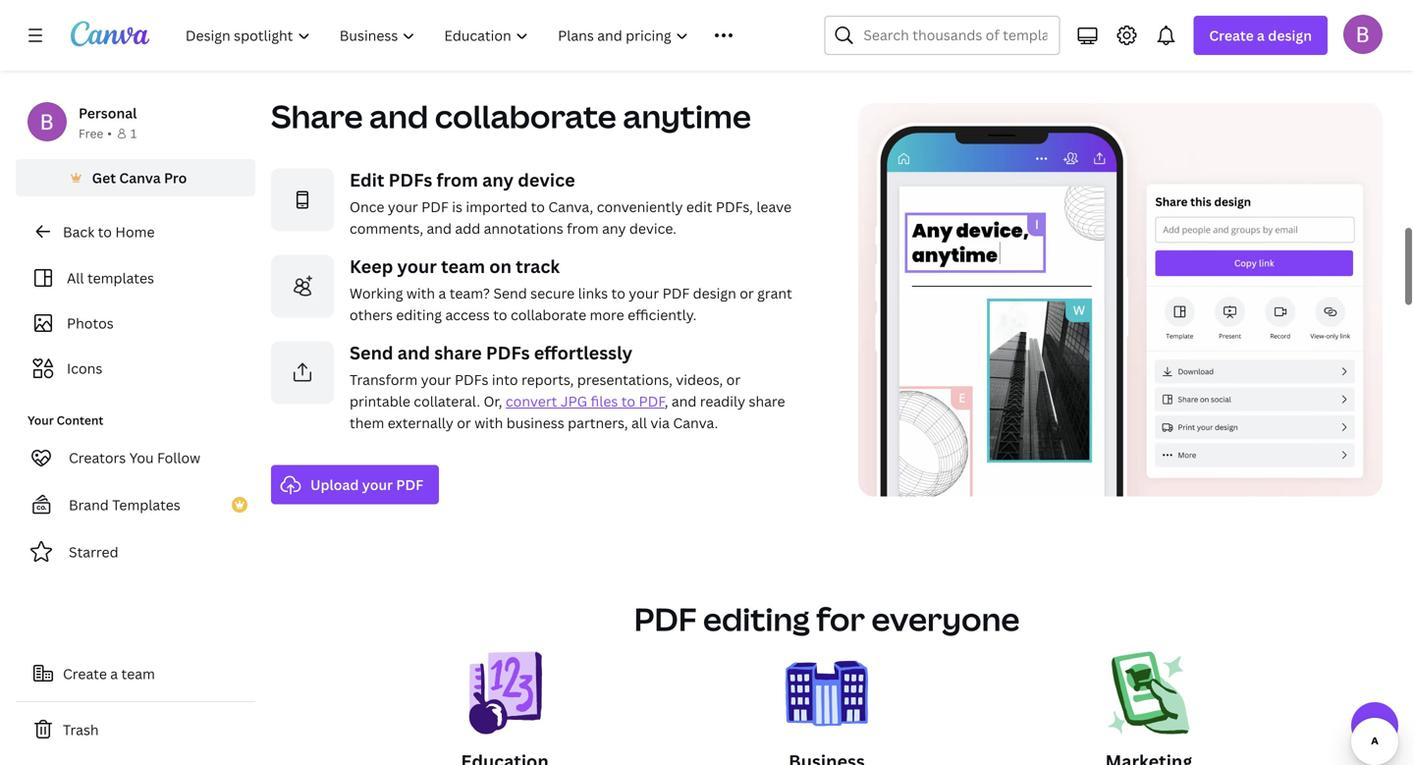 Task type: locate. For each thing, give the bounding box(es) containing it.
team for your
[[441, 254, 485, 278]]

1 vertical spatial pdfs
[[486, 341, 530, 365]]

None search field
[[825, 16, 1060, 55]]

working
[[350, 284, 403, 302]]

others
[[350, 305, 393, 324]]

0 horizontal spatial share
[[435, 341, 482, 365]]

and left the add
[[427, 219, 452, 238]]

1 vertical spatial send
[[350, 341, 394, 365]]

keep
[[350, 254, 393, 278]]

your up collateral.
[[421, 370, 451, 389]]

to up annotations
[[531, 197, 545, 216]]

to down presentations,
[[622, 392, 636, 410]]

team for a
[[121, 665, 155, 683]]

1
[[131, 125, 137, 141]]

editing
[[396, 305, 442, 324], [703, 598, 810, 640]]

leave
[[757, 197, 792, 216]]

1 vertical spatial with
[[475, 413, 503, 432]]

your inside transform your pdfs into reports, presentations, videos, or printable collateral. or,
[[421, 370, 451, 389]]

and right ,
[[672, 392, 697, 410]]

pdfs
[[389, 168, 433, 192], [486, 341, 530, 365], [455, 370, 489, 389]]

1 horizontal spatial with
[[475, 413, 503, 432]]

and up edit at top
[[369, 95, 429, 137]]

1 horizontal spatial send
[[494, 284, 527, 302]]

1 vertical spatial share
[[749, 392, 786, 410]]

photos link
[[28, 305, 244, 342]]

create inside button
[[63, 665, 107, 683]]

1 vertical spatial design
[[693, 284, 737, 302]]

0 vertical spatial editing
[[396, 305, 442, 324]]

2 horizontal spatial a
[[1258, 26, 1265, 45]]

and for share and collaborate anytime
[[369, 95, 429, 137]]

videos,
[[676, 370, 723, 389]]

from
[[437, 168, 478, 192], [567, 219, 599, 238]]

a for team
[[110, 665, 118, 683]]

editing left for
[[703, 598, 810, 640]]

1 horizontal spatial a
[[439, 284, 446, 302]]

convert
[[506, 392, 557, 410]]

brand templates
[[69, 496, 181, 514]]

0 vertical spatial send
[[494, 284, 527, 302]]

0 vertical spatial or
[[740, 284, 754, 302]]

follow
[[157, 449, 201, 467]]

0 horizontal spatial team
[[121, 665, 155, 683]]

or left grant
[[740, 284, 754, 302]]

1 horizontal spatial any
[[602, 219, 626, 238]]

0 vertical spatial a
[[1258, 26, 1265, 45]]

2 vertical spatial or
[[457, 413, 471, 432]]

1 horizontal spatial editing
[[703, 598, 810, 640]]

templates
[[112, 496, 181, 514]]

0 horizontal spatial any
[[483, 168, 514, 192]]

0 vertical spatial with
[[407, 284, 435, 302]]

business
[[507, 413, 565, 432]]

and up transform
[[398, 341, 430, 365]]

or,
[[484, 392, 503, 410]]

pdfs,
[[716, 197, 753, 216]]

upload your pdf
[[310, 475, 424, 494]]

pdfs right edit at top
[[389, 168, 433, 192]]

collaborate down 'secure' on the top of the page
[[511, 305, 587, 324]]

back to home
[[63, 223, 155, 241]]

editing down working
[[396, 305, 442, 324]]

for
[[817, 598, 865, 640]]

0 horizontal spatial from
[[437, 168, 478, 192]]

team up trash link
[[121, 665, 155, 683]]

0 horizontal spatial with
[[407, 284, 435, 302]]

is
[[452, 197, 463, 216]]

create inside dropdown button
[[1210, 26, 1254, 45]]

to
[[531, 197, 545, 216], [98, 223, 112, 241], [612, 284, 626, 302], [493, 305, 507, 324], [622, 392, 636, 410]]

and inside edit pdfs from any device once your pdf is imported to canva, conveniently edit pdfs, leave comments, and add annotations from any device.
[[427, 219, 452, 238]]

with
[[407, 284, 435, 302], [475, 413, 503, 432]]

0 vertical spatial create
[[1210, 26, 1254, 45]]

0 vertical spatial design
[[1269, 26, 1313, 45]]

edit pdfs from any device image
[[271, 168, 334, 231]]

2 vertical spatial pdfs
[[455, 370, 489, 389]]

into
[[492, 370, 518, 389]]

starred link
[[16, 533, 255, 572]]

pdfs up or, at the bottom of the page
[[455, 370, 489, 389]]

design up efficiently.
[[693, 284, 737, 302]]

upload
[[310, 475, 359, 494]]

or down collateral.
[[457, 413, 471, 432]]

0 horizontal spatial create
[[63, 665, 107, 683]]

track
[[516, 254, 560, 278]]

send up transform
[[350, 341, 394, 365]]

share right readily
[[749, 392, 786, 410]]

edit pdfs from any device once your pdf is imported to canva, conveniently edit pdfs, leave comments, and add annotations from any device.
[[350, 168, 792, 238]]

get
[[92, 169, 116, 187]]

or
[[740, 284, 754, 302], [727, 370, 741, 389], [457, 413, 471, 432]]

your
[[388, 197, 418, 216], [397, 254, 437, 278], [629, 284, 659, 302], [421, 370, 451, 389], [362, 475, 393, 494]]

with inside keep your team on track working with a team? send secure links to your pdf design or grant others editing access to collaborate more efficiently.
[[407, 284, 435, 302]]

a inside dropdown button
[[1258, 26, 1265, 45]]

files
[[591, 392, 618, 410]]

with down or, at the bottom of the page
[[475, 413, 503, 432]]

any
[[483, 168, 514, 192], [602, 219, 626, 238]]

canva,
[[549, 197, 594, 216]]

grant
[[758, 284, 793, 302]]

pdf inside keep your team on track working with a team? send secure links to your pdf design or grant others editing access to collaborate more efficiently.
[[663, 284, 690, 302]]

design
[[1269, 26, 1313, 45], [693, 284, 737, 302]]

editing inside keep your team on track working with a team? send secure links to your pdf design or grant others editing access to collaborate more efficiently.
[[396, 305, 442, 324]]

all templates link
[[28, 259, 244, 297]]

any down conveniently
[[602, 219, 626, 238]]

efficiently.
[[628, 305, 697, 324]]

trash link
[[16, 710, 255, 750]]

a inside button
[[110, 665, 118, 683]]

0 horizontal spatial a
[[110, 665, 118, 683]]

all
[[67, 269, 84, 287]]

add
[[455, 219, 481, 238]]

conveniently
[[597, 197, 683, 216]]

your right upload
[[362, 475, 393, 494]]

once
[[350, 197, 385, 216]]

presentations,
[[578, 370, 673, 389]]

canva
[[119, 169, 161, 187]]

share inside , and readily share them externally or with business partners, all via canva.
[[749, 392, 786, 410]]

1 vertical spatial from
[[567, 219, 599, 238]]

2 vertical spatial a
[[110, 665, 118, 683]]

free
[[79, 125, 103, 141]]

comments,
[[350, 219, 424, 238]]

team inside the create a team button
[[121, 665, 155, 683]]

team inside keep your team on track working with a team? send secure links to your pdf design or grant others editing access to collaborate more efficiently.
[[441, 254, 485, 278]]

1 horizontal spatial design
[[1269, 26, 1313, 45]]

home
[[115, 223, 155, 241]]

1 vertical spatial any
[[602, 219, 626, 238]]

a
[[1258, 26, 1265, 45], [439, 284, 446, 302], [110, 665, 118, 683]]

and inside , and readily share them externally or with business partners, all via canva.
[[672, 392, 697, 410]]

edit
[[350, 168, 385, 192]]

1 vertical spatial a
[[439, 284, 446, 302]]

photos
[[67, 314, 114, 333]]

1 vertical spatial collaborate
[[511, 305, 587, 324]]

creators
[[69, 449, 126, 467]]

1 horizontal spatial from
[[567, 219, 599, 238]]

share
[[435, 341, 482, 365], [749, 392, 786, 410]]

0 vertical spatial team
[[441, 254, 485, 278]]

externally
[[388, 413, 454, 432]]

1 horizontal spatial create
[[1210, 26, 1254, 45]]

top level navigation element
[[173, 16, 778, 55], [173, 16, 778, 55]]

1 horizontal spatial team
[[441, 254, 485, 278]]

1 horizontal spatial share
[[749, 392, 786, 410]]

your up efficiently.
[[629, 284, 659, 302]]

from up is at the left top of page
[[437, 168, 478, 192]]

0 vertical spatial pdfs
[[389, 168, 433, 192]]

brand
[[69, 496, 109, 514]]

from down canva,
[[567, 219, 599, 238]]

or up readily
[[727, 370, 741, 389]]

send and share pdfs effortlessly image
[[271, 341, 334, 404]]

with right working
[[407, 284, 435, 302]]

0 vertical spatial share
[[435, 341, 482, 365]]

0 horizontal spatial send
[[350, 341, 394, 365]]

to inside edit pdfs from any device once your pdf is imported to canva, conveniently edit pdfs, leave comments, and add annotations from any device.
[[531, 197, 545, 216]]

pdf editing for everyone
[[634, 598, 1020, 640]]

create
[[1210, 26, 1254, 45], [63, 665, 107, 683]]

team up the team?
[[441, 254, 485, 278]]

your up comments, in the top of the page
[[388, 197, 418, 216]]

pdfs up into
[[486, 341, 530, 365]]

1 vertical spatial or
[[727, 370, 741, 389]]

your inside button
[[362, 475, 393, 494]]

your right the keep at the top left
[[397, 254, 437, 278]]

0 horizontal spatial editing
[[396, 305, 442, 324]]

send down on
[[494, 284, 527, 302]]

back to home link
[[16, 212, 255, 252]]

education image
[[464, 652, 546, 750]]

any up imported
[[483, 168, 514, 192]]

effortlessly
[[534, 341, 633, 365]]

free •
[[79, 125, 112, 141]]

send inside keep your team on track working with a team? send secure links to your pdf design or grant others editing access to collaborate more efficiently.
[[494, 284, 527, 302]]

via
[[651, 413, 670, 432]]

collaborate up device
[[435, 95, 617, 137]]

share down access in the top of the page
[[435, 341, 482, 365]]

1 vertical spatial team
[[121, 665, 155, 683]]

your inside edit pdfs from any device once your pdf is imported to canva, conveniently edit pdfs, leave comments, and add annotations from any device.
[[388, 197, 418, 216]]

design left 'bob builder' image
[[1269, 26, 1313, 45]]

0 horizontal spatial design
[[693, 284, 737, 302]]

1 vertical spatial create
[[63, 665, 107, 683]]

pdf inside button
[[396, 475, 424, 494]]



Task type: vqa. For each thing, say whether or not it's contained in the screenshot.
team to the right
yes



Task type: describe. For each thing, give the bounding box(es) containing it.
everyone
[[872, 598, 1020, 640]]

get canva pro button
[[16, 159, 255, 197]]

create for create a team
[[63, 665, 107, 683]]

starred
[[69, 543, 118, 562]]

get canva pro
[[92, 169, 187, 187]]

convert jpg files to pdf
[[506, 392, 665, 410]]

collaborate inside keep your team on track working with a team? send secure links to your pdf design or grant others editing access to collaborate more efficiently.
[[511, 305, 587, 324]]

them
[[350, 413, 384, 432]]

with inside , and readily share them externally or with business partners, all via canva.
[[475, 413, 503, 432]]

share and collaborate anytime
[[271, 95, 751, 137]]

access
[[446, 305, 490, 324]]

0 vertical spatial any
[[483, 168, 514, 192]]

business image
[[786, 652, 869, 750]]

0 vertical spatial from
[[437, 168, 478, 192]]

a inside keep your team on track working with a team? send secure links to your pdf design or grant others editing access to collaborate more efficiently.
[[439, 284, 446, 302]]

secure
[[531, 284, 575, 302]]

create a design button
[[1194, 16, 1328, 55]]

pro
[[164, 169, 187, 187]]

icons
[[67, 359, 102, 378]]

transform
[[350, 370, 418, 389]]

annotations
[[484, 219, 564, 238]]

pdfs inside edit pdfs from any device once your pdf is imported to canva, conveniently edit pdfs, leave comments, and add annotations from any device.
[[389, 168, 433, 192]]

bob builder image
[[1344, 14, 1383, 54]]

reports,
[[522, 370, 574, 389]]

transform your pdfs into reports, presentations, videos, or printable collateral. or,
[[350, 370, 741, 410]]

to up more
[[612, 284, 626, 302]]

create a design
[[1210, 26, 1313, 45]]

links
[[578, 284, 608, 302]]

creators you follow
[[69, 449, 201, 467]]

you
[[129, 449, 154, 467]]

your for pdfs
[[421, 370, 451, 389]]

on
[[490, 254, 512, 278]]

a for design
[[1258, 26, 1265, 45]]

printable
[[350, 392, 411, 410]]

anytime
[[623, 95, 751, 137]]

readily
[[700, 392, 746, 410]]

and for , and readily share them externally or with business partners, all via canva.
[[672, 392, 697, 410]]

•
[[107, 125, 112, 141]]

design inside create a design dropdown button
[[1269, 26, 1313, 45]]

1 vertical spatial editing
[[703, 598, 810, 640]]

device
[[518, 168, 575, 192]]

all
[[632, 413, 647, 432]]

jpg
[[561, 392, 588, 410]]

share
[[271, 95, 363, 137]]

back
[[63, 223, 95, 241]]

creators you follow link
[[16, 438, 255, 478]]

team?
[[450, 284, 490, 302]]

to right access in the top of the page
[[493, 305, 507, 324]]

, and readily share them externally or with business partners, all via canva.
[[350, 392, 786, 432]]

icons link
[[28, 350, 244, 387]]

send and share pdfs effortlessly
[[350, 341, 633, 365]]

collateral.
[[414, 392, 480, 410]]

keep your team on track image
[[271, 255, 334, 318]]

your
[[28, 412, 54, 428]]

pdf inside edit pdfs from any device once your pdf is imported to canva, conveniently edit pdfs, leave comments, and add annotations from any device.
[[422, 197, 449, 216]]

templates
[[87, 269, 154, 287]]

your for pdf
[[362, 475, 393, 494]]

edit
[[687, 197, 713, 216]]

your for team
[[397, 254, 437, 278]]

0 vertical spatial collaborate
[[435, 95, 617, 137]]

content
[[57, 412, 104, 428]]

convert jpg files to pdf link
[[506, 392, 665, 410]]

trash
[[63, 721, 99, 739]]

marketing image
[[1108, 652, 1191, 750]]

upload your pdf button
[[271, 465, 439, 504]]

your content
[[28, 412, 104, 428]]

and for send and share pdfs effortlessly
[[398, 341, 430, 365]]

more
[[590, 305, 625, 324]]

design inside keep your team on track working with a team? send secure links to your pdf design or grant others editing access to collaborate more efficiently.
[[693, 284, 737, 302]]

create for create a design
[[1210, 26, 1254, 45]]

or inside transform your pdfs into reports, presentations, videos, or printable collateral. or,
[[727, 370, 741, 389]]

partners,
[[568, 413, 628, 432]]

personal
[[79, 104, 137, 122]]

all templates
[[67, 269, 154, 287]]

Search search field
[[864, 17, 1048, 54]]

device.
[[630, 219, 677, 238]]

to right "back"
[[98, 223, 112, 241]]

or inside keep your team on track working with a team? send secure links to your pdf design or grant others editing access to collaborate more efficiently.
[[740, 284, 754, 302]]

canva.
[[673, 413, 719, 432]]

pdfs inside transform your pdfs into reports, presentations, videos, or printable collateral. or,
[[455, 370, 489, 389]]

create a team button
[[16, 654, 255, 694]]

or inside , and readily share them externally or with business partners, all via canva.
[[457, 413, 471, 432]]

create a team
[[63, 665, 155, 683]]

keep your team on track working with a team? send secure links to your pdf design or grant others editing access to collaborate more efficiently.
[[350, 254, 793, 324]]

brand templates link
[[16, 485, 255, 525]]

imported
[[466, 197, 528, 216]]



